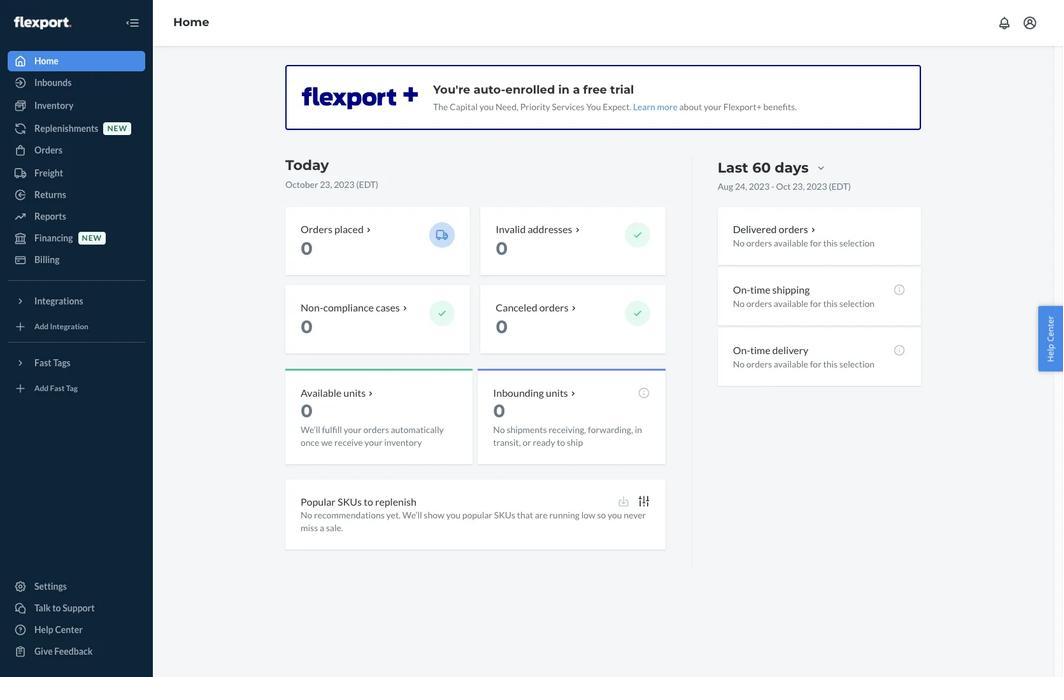 Task type: vqa. For each thing, say whether or not it's contained in the screenshot.
rightmost home link
yes



Task type: describe. For each thing, give the bounding box(es) containing it.
inventory link
[[8, 96, 145, 116]]

open account menu image
[[1023, 15, 1038, 31]]

talk
[[34, 603, 51, 614]]

billing
[[34, 254, 60, 265]]

this for delivery
[[824, 358, 838, 369]]

new for replenishments
[[107, 124, 127, 133]]

shipments
[[507, 424, 547, 435]]

invalid
[[496, 223, 526, 235]]

services
[[552, 101, 585, 112]]

we'll inside no recommendations yet. we'll show you popular skus that are running low so you never miss a sale.
[[403, 510, 422, 521]]

1 horizontal spatial edt
[[832, 181, 849, 192]]

selection for on-time shipping
[[840, 298, 875, 309]]

settings
[[34, 581, 67, 592]]

1 horizontal spatial to
[[364, 496, 373, 508]]

orders placed
[[301, 223, 364, 235]]

auto-
[[474, 83, 506, 97]]

never
[[624, 510, 646, 521]]

delivered
[[733, 223, 777, 235]]

units for inbounding units
[[546, 387, 568, 399]]

-
[[772, 181, 775, 192]]

need,
[[496, 101, 519, 112]]

a inside no recommendations yet. we'll show you popular skus that are running low so you never miss a sale.
[[320, 523, 324, 534]]

delivered orders button
[[733, 222, 819, 237]]

popular skus to replenish
[[301, 496, 417, 508]]

selection for on-time delivery
[[840, 358, 875, 369]]

financing
[[34, 233, 73, 243]]

1 vertical spatial your
[[344, 424, 362, 435]]

orders right canceled
[[540, 301, 569, 313]]

no recommendations yet. we'll show you popular skus that are running low so you never miss a sale.
[[301, 510, 646, 534]]

addresses
[[528, 223, 573, 235]]

last 60 days
[[718, 160, 809, 177]]

0 for orders
[[301, 238, 313, 259]]

you
[[587, 101, 601, 112]]

add integration link
[[8, 317, 145, 337]]

orders for orders placed
[[301, 223, 333, 235]]

for for on-time shipping
[[810, 298, 822, 309]]

talk to support button
[[8, 598, 145, 619]]

0 vertical spatial home
[[173, 15, 209, 29]]

help center link
[[8, 620, 145, 640]]

0 vertical spatial home link
[[173, 15, 209, 29]]

so
[[597, 510, 606, 521]]

trial
[[611, 83, 634, 97]]

close navigation image
[[125, 15, 140, 31]]

give feedback
[[34, 646, 93, 657]]

orders down "on-time delivery"
[[747, 358, 772, 369]]

october
[[286, 179, 318, 190]]

on-time delivery
[[733, 344, 809, 356]]

help inside button
[[1045, 344, 1057, 362]]

( inside 'today october 23, 2023 ( edt )'
[[356, 179, 359, 190]]

compliance
[[323, 301, 374, 313]]

add for add fast tag
[[34, 384, 49, 393]]

today
[[286, 157, 329, 174]]

24,
[[735, 181, 748, 192]]

or
[[523, 437, 531, 448]]

that
[[517, 510, 533, 521]]

1 vertical spatial home link
[[8, 51, 145, 71]]

1 vertical spatial help center
[[34, 625, 83, 635]]

forwarding,
[[588, 424, 633, 435]]

in inside you're auto-enrolled in a free trial the capital you need, priority services you expect. learn more about your flexport+ benefits.
[[559, 83, 570, 97]]

0 no shipments receiving, forwarding, in transit, or ready to ship
[[493, 400, 642, 448]]

inbounds
[[34, 77, 72, 88]]

fast inside dropdown button
[[34, 358, 51, 368]]

we
[[321, 437, 333, 448]]

available units
[[301, 387, 366, 399]]

0 horizontal spatial you
[[446, 510, 461, 521]]

0 inside 0 we'll fulfill your orders automatically once we receive your inventory
[[301, 400, 313, 422]]

time for delivery
[[751, 344, 771, 356]]

are
[[535, 510, 548, 521]]

delivery
[[773, 344, 809, 356]]

to inside button
[[52, 603, 61, 614]]

orders for orders
[[34, 145, 63, 155]]

fast tags button
[[8, 353, 145, 373]]

receiving,
[[549, 424, 586, 435]]

integrations
[[34, 296, 83, 307]]

cases
[[376, 301, 400, 313]]

benefits.
[[764, 101, 797, 112]]

on-time shipping
[[733, 283, 810, 296]]

1 for from the top
[[810, 238, 822, 248]]

reports link
[[8, 206, 145, 227]]

no orders available for this selection for delivery
[[733, 358, 875, 369]]

center inside button
[[1045, 316, 1057, 342]]

canceled
[[496, 301, 538, 313]]

time for shipping
[[751, 283, 771, 296]]

add fast tag link
[[8, 379, 145, 399]]

recommendations
[[314, 510, 385, 521]]

yet.
[[387, 510, 401, 521]]

new for financing
[[82, 234, 102, 243]]

the
[[433, 101, 448, 112]]

for for on-time delivery
[[810, 358, 822, 369]]

skus inside no recommendations yet. we'll show you popular skus that are running low so you never miss a sale.
[[494, 510, 516, 521]]

fast tags
[[34, 358, 71, 368]]

inventory
[[384, 437, 422, 448]]

on- for on-time delivery
[[733, 344, 751, 356]]

open notifications image
[[997, 15, 1013, 31]]

give
[[34, 646, 53, 657]]

automatically
[[391, 424, 444, 435]]

you inside you're auto-enrolled in a free trial the capital you need, priority services you expect. learn more about your flexport+ benefits.
[[480, 101, 494, 112]]

1 horizontal spatial (
[[829, 181, 832, 192]]

free
[[583, 83, 607, 97]]

freight
[[34, 168, 63, 178]]

today october 23, 2023 ( edt )
[[286, 157, 379, 190]]

orders inside button
[[779, 223, 808, 235]]

capital
[[450, 101, 478, 112]]

this for shipping
[[824, 298, 838, 309]]

replenish
[[375, 496, 417, 508]]

you're auto-enrolled in a free trial the capital you need, priority services you expect. learn more about your flexport+ benefits.
[[433, 83, 797, 112]]

learn more link
[[633, 101, 678, 112]]

1 selection from the top
[[840, 238, 875, 248]]

tag
[[66, 384, 78, 393]]

inventory
[[34, 100, 74, 111]]

delivered orders
[[733, 223, 808, 235]]

returns
[[34, 189, 66, 200]]

no inside 0 no shipments receiving, forwarding, in transit, or ready to ship
[[493, 424, 505, 435]]

you're
[[433, 83, 471, 97]]

0 horizontal spatial home
[[34, 55, 59, 66]]

available for shipping
[[774, 298, 809, 309]]



Task type: locate. For each thing, give the bounding box(es) containing it.
reports
[[34, 211, 66, 222]]

home link right the close navigation icon
[[173, 15, 209, 29]]

time
[[751, 283, 771, 296], [751, 344, 771, 356]]

0 vertical spatial this
[[824, 238, 838, 248]]

0 horizontal spatial help center
[[34, 625, 83, 635]]

days
[[775, 160, 809, 177]]

1 vertical spatial to
[[364, 496, 373, 508]]

orders right delivered
[[779, 223, 808, 235]]

2 horizontal spatial to
[[557, 437, 565, 448]]

23, inside 'today october 23, 2023 ( edt )'
[[320, 179, 332, 190]]

receive
[[335, 437, 363, 448]]

1 horizontal spatial help center
[[1045, 316, 1057, 362]]

0 down inbounding
[[493, 400, 506, 422]]

0 down available
[[301, 400, 313, 422]]

1 vertical spatial orders
[[301, 223, 333, 235]]

to right talk
[[52, 603, 61, 614]]

orders up the freight
[[34, 145, 63, 155]]

0 down canceled
[[496, 316, 508, 338]]

no for popular skus to replenish
[[301, 510, 313, 521]]

on- for on-time shipping
[[733, 283, 751, 296]]

orders down delivered
[[747, 238, 772, 248]]

2 units from the left
[[546, 387, 568, 399]]

1 vertical spatial help
[[34, 625, 53, 635]]

skus left that
[[494, 510, 516, 521]]

no orders available for this selection down delivery
[[733, 358, 875, 369]]

0 horizontal spatial skus
[[338, 496, 362, 508]]

on- left delivery
[[733, 344, 751, 356]]

1 time from the top
[[751, 283, 771, 296]]

orders up inventory
[[364, 424, 389, 435]]

0 horizontal spatial orders
[[34, 145, 63, 155]]

2 horizontal spatial 2023
[[807, 181, 828, 192]]

no down delivered
[[733, 238, 745, 248]]

a left free
[[573, 83, 580, 97]]

2023 left '-'
[[749, 181, 770, 192]]

1 add from the top
[[34, 322, 49, 332]]

0 we'll fulfill your orders automatically once we receive your inventory
[[301, 400, 444, 448]]

no for on-time shipping
[[733, 298, 745, 309]]

center
[[1045, 316, 1057, 342], [55, 625, 83, 635]]

show
[[424, 510, 445, 521]]

canceled orders
[[496, 301, 569, 313]]

about
[[680, 101, 702, 112]]

last
[[718, 160, 749, 177]]

learn
[[633, 101, 656, 112]]

3 this from the top
[[824, 358, 838, 369]]

talk to support
[[34, 603, 95, 614]]

orders inside 'orders' link
[[34, 145, 63, 155]]

0 horizontal spatial 2023
[[334, 179, 355, 190]]

0 horizontal spatial home link
[[8, 51, 145, 71]]

no down "on-time delivery"
[[733, 358, 745, 369]]

home up 'inbounds'
[[34, 55, 59, 66]]

to inside 0 no shipments receiving, forwarding, in transit, or ready to ship
[[557, 437, 565, 448]]

1 horizontal spatial in
[[635, 424, 642, 435]]

0 for canceled
[[496, 316, 508, 338]]

0 vertical spatial add
[[34, 322, 49, 332]]

help center button
[[1039, 306, 1064, 371]]

1 horizontal spatial help
[[1045, 344, 1057, 362]]

no orders available for this selection down delivered orders button
[[733, 238, 875, 248]]

3 available from the top
[[774, 358, 809, 369]]

no for on-time delivery
[[733, 358, 745, 369]]

feedback
[[54, 646, 93, 657]]

integrations button
[[8, 291, 145, 312]]

1 horizontal spatial orders
[[301, 223, 333, 235]]

settings link
[[8, 577, 145, 597]]

2 on- from the top
[[733, 344, 751, 356]]

0 vertical spatial to
[[557, 437, 565, 448]]

3 no orders available for this selection from the top
[[733, 358, 875, 369]]

a left sale.
[[320, 523, 324, 534]]

inbounding
[[493, 387, 544, 399]]

1 vertical spatial we'll
[[403, 510, 422, 521]]

available down shipping
[[774, 298, 809, 309]]

popular
[[462, 510, 493, 521]]

) inside 'today october 23, 2023 ( edt )'
[[376, 179, 379, 190]]

your inside you're auto-enrolled in a free trial the capital you need, priority services you expect. learn more about your flexport+ benefits.
[[704, 101, 722, 112]]

you right "show"
[[446, 510, 461, 521]]

2 vertical spatial selection
[[840, 358, 875, 369]]

popular
[[301, 496, 336, 508]]

units
[[344, 387, 366, 399], [546, 387, 568, 399]]

1 horizontal spatial skus
[[494, 510, 516, 521]]

1 on- from the top
[[733, 283, 751, 296]]

23, right october
[[320, 179, 332, 190]]

1 vertical spatial in
[[635, 424, 642, 435]]

1 vertical spatial home
[[34, 55, 59, 66]]

2 vertical spatial your
[[365, 437, 383, 448]]

ship
[[567, 437, 583, 448]]

support
[[63, 603, 95, 614]]

orders left placed at the top left of the page
[[301, 223, 333, 235]]

no down on-time shipping
[[733, 298, 745, 309]]

available
[[301, 387, 342, 399]]

new down reports link
[[82, 234, 102, 243]]

( up placed at the top left of the page
[[356, 179, 359, 190]]

3 selection from the top
[[840, 358, 875, 369]]

0 vertical spatial skus
[[338, 496, 362, 508]]

for
[[810, 238, 822, 248], [810, 298, 822, 309], [810, 358, 822, 369]]

we'll
[[301, 424, 320, 435], [403, 510, 422, 521]]

23,
[[320, 179, 332, 190], [793, 181, 805, 192]]

in up services
[[559, 83, 570, 97]]

0 vertical spatial in
[[559, 83, 570, 97]]

your up receive
[[344, 424, 362, 435]]

in inside 0 no shipments receiving, forwarding, in transit, or ready to ship
[[635, 424, 642, 435]]

units right available
[[344, 387, 366, 399]]

2 for from the top
[[810, 298, 822, 309]]

skus
[[338, 496, 362, 508], [494, 510, 516, 521]]

no orders available for this selection
[[733, 238, 875, 248], [733, 298, 875, 309], [733, 358, 875, 369]]

1 horizontal spatial )
[[849, 181, 851, 192]]

aug 24, 2023 - oct 23, 2023 ( edt )
[[718, 181, 851, 192]]

0
[[301, 238, 313, 259], [496, 238, 508, 259], [301, 316, 313, 338], [496, 316, 508, 338], [301, 400, 313, 422], [493, 400, 506, 422]]

23, right oct
[[793, 181, 805, 192]]

( right oct
[[829, 181, 832, 192]]

fast left tags
[[34, 358, 51, 368]]

0 down orders placed at left
[[301, 238, 313, 259]]

60
[[753, 160, 771, 177]]

1 vertical spatial center
[[55, 625, 83, 635]]

add left integration
[[34, 322, 49, 332]]

0 horizontal spatial 23,
[[320, 179, 332, 190]]

aug
[[718, 181, 734, 192]]

1 horizontal spatial 2023
[[749, 181, 770, 192]]

1 vertical spatial time
[[751, 344, 771, 356]]

0 vertical spatial your
[[704, 101, 722, 112]]

time left delivery
[[751, 344, 771, 356]]

1 horizontal spatial 23,
[[793, 181, 805, 192]]

1 horizontal spatial new
[[107, 124, 127, 133]]

skus up 'recommendations'
[[338, 496, 362, 508]]

0 horizontal spatial your
[[344, 424, 362, 435]]

1 horizontal spatial your
[[365, 437, 383, 448]]

2 horizontal spatial you
[[608, 510, 622, 521]]

0 vertical spatial selection
[[840, 238, 875, 248]]

2023 right october
[[334, 179, 355, 190]]

0 down non- at the top left of page
[[301, 316, 313, 338]]

home right the close navigation icon
[[173, 15, 209, 29]]

2 this from the top
[[824, 298, 838, 309]]

add integration
[[34, 322, 89, 332]]

1 vertical spatial fast
[[50, 384, 65, 393]]

3 for from the top
[[810, 358, 822, 369]]

orders down on-time shipping
[[747, 298, 772, 309]]

1 vertical spatial available
[[774, 298, 809, 309]]

1 vertical spatial on-
[[733, 344, 751, 356]]

0 horizontal spatial in
[[559, 83, 570, 97]]

new up 'orders' link
[[107, 124, 127, 133]]

you right so
[[608, 510, 622, 521]]

1 vertical spatial skus
[[494, 510, 516, 521]]

0 vertical spatial orders
[[34, 145, 63, 155]]

orders inside 0 we'll fulfill your orders automatically once we receive your inventory
[[364, 424, 389, 435]]

0 vertical spatial on-
[[733, 283, 751, 296]]

fast
[[34, 358, 51, 368], [50, 384, 65, 393]]

1 units from the left
[[344, 387, 366, 399]]

shipping
[[773, 283, 810, 296]]

available
[[774, 238, 809, 248], [774, 298, 809, 309], [774, 358, 809, 369]]

we'll up once at the left of the page
[[301, 424, 320, 435]]

no up miss
[[301, 510, 313, 521]]

2 vertical spatial no orders available for this selection
[[733, 358, 875, 369]]

no orders available for this selection down shipping
[[733, 298, 875, 309]]

expect.
[[603, 101, 632, 112]]

add
[[34, 322, 49, 332], [34, 384, 49, 393]]

help center inside button
[[1045, 316, 1057, 362]]

add for add integration
[[34, 322, 49, 332]]

no orders available for this selection for shipping
[[733, 298, 875, 309]]

2023 down days
[[807, 181, 828, 192]]

inbounds link
[[8, 73, 145, 93]]

0 vertical spatial for
[[810, 238, 822, 248]]

1 vertical spatial no orders available for this selection
[[733, 298, 875, 309]]

give feedback button
[[8, 642, 145, 662]]

units up 0 no shipments receiving, forwarding, in transit, or ready to ship on the bottom of the page
[[546, 387, 568, 399]]

1 vertical spatial new
[[82, 234, 102, 243]]

1 available from the top
[[774, 238, 809, 248]]

1 horizontal spatial home
[[173, 15, 209, 29]]

add inside 'add fast tag' link
[[34, 384, 49, 393]]

priority
[[520, 101, 551, 112]]

2 vertical spatial this
[[824, 358, 838, 369]]

0 horizontal spatial help
[[34, 625, 53, 635]]

0 horizontal spatial to
[[52, 603, 61, 614]]

edt up placed at the top left of the page
[[359, 179, 376, 190]]

1 horizontal spatial you
[[480, 101, 494, 112]]

0 vertical spatial center
[[1045, 316, 1057, 342]]

2 horizontal spatial your
[[704, 101, 722, 112]]

no up transit,
[[493, 424, 505, 435]]

your
[[704, 101, 722, 112], [344, 424, 362, 435], [365, 437, 383, 448]]

0 vertical spatial we'll
[[301, 424, 320, 435]]

home link up inbounds link at the left top of page
[[8, 51, 145, 71]]

0 horizontal spatial new
[[82, 234, 102, 243]]

sale.
[[326, 523, 343, 534]]

oct
[[777, 181, 791, 192]]

2 time from the top
[[751, 344, 771, 356]]

2 vertical spatial available
[[774, 358, 809, 369]]

add fast tag
[[34, 384, 78, 393]]

2 no orders available for this selection from the top
[[733, 298, 875, 309]]

ready
[[533, 437, 555, 448]]

0 for non-
[[301, 316, 313, 338]]

we'll inside 0 we'll fulfill your orders automatically once we receive your inventory
[[301, 424, 320, 435]]

2023 inside 'today october 23, 2023 ( edt )'
[[334, 179, 355, 190]]

1 no orders available for this selection from the top
[[733, 238, 875, 248]]

0 horizontal spatial edt
[[359, 179, 376, 190]]

0 vertical spatial available
[[774, 238, 809, 248]]

1 horizontal spatial center
[[1045, 316, 1057, 342]]

returns link
[[8, 185, 145, 205]]

your right receive
[[365, 437, 383, 448]]

1 vertical spatial this
[[824, 298, 838, 309]]

0 vertical spatial a
[[573, 83, 580, 97]]

no inside no recommendations yet. we'll show you popular skus that are running low so you never miss a sale.
[[301, 510, 313, 521]]

2 selection from the top
[[840, 298, 875, 309]]

on- left shipping
[[733, 283, 751, 296]]

add down fast tags
[[34, 384, 49, 393]]

0 for invalid
[[496, 238, 508, 259]]

0 vertical spatial help
[[1045, 344, 1057, 362]]

0 horizontal spatial )
[[376, 179, 379, 190]]

edt inside 'today october 23, 2023 ( edt )'
[[359, 179, 376, 190]]

non-
[[301, 301, 323, 313]]

0 horizontal spatial we'll
[[301, 424, 320, 435]]

to left ship
[[557, 437, 565, 448]]

your right about
[[704, 101, 722, 112]]

2 vertical spatial to
[[52, 603, 61, 614]]

fulfill
[[322, 424, 342, 435]]

low
[[582, 510, 596, 521]]

edt
[[359, 179, 376, 190], [832, 181, 849, 192]]

replenishments
[[34, 123, 98, 134]]

0 horizontal spatial units
[[344, 387, 366, 399]]

)
[[376, 179, 379, 190], [849, 181, 851, 192]]

2 vertical spatial for
[[810, 358, 822, 369]]

available down delivery
[[774, 358, 809, 369]]

0 horizontal spatial center
[[55, 625, 83, 635]]

2 available from the top
[[774, 298, 809, 309]]

0 horizontal spatial a
[[320, 523, 324, 534]]

1 horizontal spatial home link
[[173, 15, 209, 29]]

edt right oct
[[832, 181, 849, 192]]

flexport logo image
[[14, 16, 71, 29]]

billing link
[[8, 250, 145, 270]]

0 vertical spatial help center
[[1045, 316, 1057, 362]]

fast left "tag"
[[50, 384, 65, 393]]

1 vertical spatial selection
[[840, 298, 875, 309]]

1 horizontal spatial we'll
[[403, 510, 422, 521]]

you down auto-
[[480, 101, 494, 112]]

add inside add integration link
[[34, 322, 49, 332]]

1 horizontal spatial a
[[573, 83, 580, 97]]

in right the forwarding, at the bottom right
[[635, 424, 642, 435]]

once
[[301, 437, 320, 448]]

1 this from the top
[[824, 238, 838, 248]]

1 vertical spatial for
[[810, 298, 822, 309]]

0 vertical spatial time
[[751, 283, 771, 296]]

miss
[[301, 523, 318, 534]]

1 vertical spatial a
[[320, 523, 324, 534]]

we'll right yet.
[[403, 510, 422, 521]]

1 horizontal spatial units
[[546, 387, 568, 399]]

0 vertical spatial no orders available for this selection
[[733, 238, 875, 248]]

transit,
[[493, 437, 521, 448]]

0 vertical spatial new
[[107, 124, 127, 133]]

available for delivery
[[774, 358, 809, 369]]

running
[[550, 510, 580, 521]]

flexport+
[[724, 101, 762, 112]]

a
[[573, 83, 580, 97], [320, 523, 324, 534]]

0 vertical spatial fast
[[34, 358, 51, 368]]

2 add from the top
[[34, 384, 49, 393]]

in
[[559, 83, 570, 97], [635, 424, 642, 435]]

0 down invalid
[[496, 238, 508, 259]]

available down delivered orders button
[[774, 238, 809, 248]]

time left shipping
[[751, 283, 771, 296]]

units for available units
[[344, 387, 366, 399]]

enrolled
[[506, 83, 555, 97]]

home link
[[173, 15, 209, 29], [8, 51, 145, 71]]

non-compliance cases
[[301, 301, 400, 313]]

to up 'recommendations'
[[364, 496, 373, 508]]

0 inside 0 no shipments receiving, forwarding, in transit, or ready to ship
[[493, 400, 506, 422]]

help
[[1045, 344, 1057, 362], [34, 625, 53, 635]]

a inside you're auto-enrolled in a free trial the capital you need, priority services you expect. learn more about your flexport+ benefits.
[[573, 83, 580, 97]]

1 vertical spatial add
[[34, 384, 49, 393]]

new
[[107, 124, 127, 133], [82, 234, 102, 243]]

0 horizontal spatial (
[[356, 179, 359, 190]]



